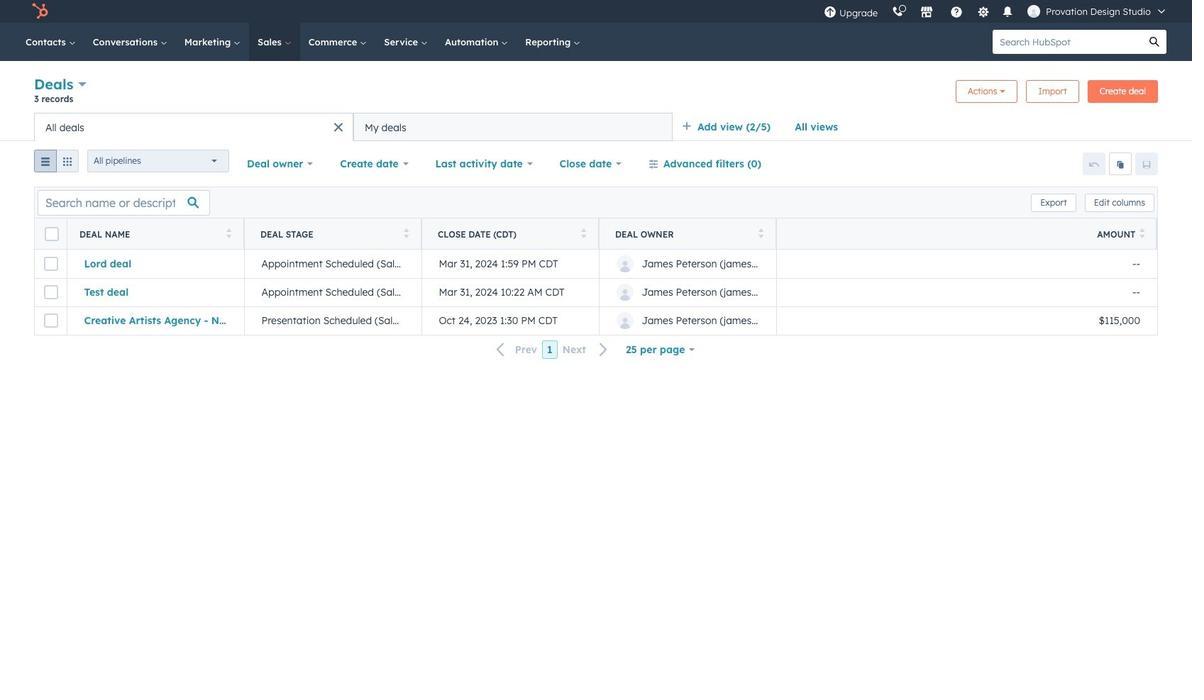 Task type: vqa. For each thing, say whether or not it's contained in the screenshot.
Note image
no



Task type: describe. For each thing, give the bounding box(es) containing it.
marketplaces image
[[921, 6, 934, 19]]

Search HubSpot search field
[[993, 30, 1143, 54]]

4 press to sort. element from the left
[[759, 228, 764, 240]]

Search name or description search field
[[38, 190, 210, 216]]

1 press to sort. element from the left
[[226, 228, 231, 240]]

2 press to sort. element from the left
[[404, 228, 409, 240]]

press to sort. image
[[759, 228, 764, 238]]



Task type: locate. For each thing, give the bounding box(es) containing it.
press to sort. image for 3rd press to sort. element from left
[[581, 228, 587, 238]]

press to sort. image for first press to sort. element from right
[[1141, 228, 1146, 238]]

3 press to sort. image from the left
[[581, 228, 587, 238]]

press to sort. image for second press to sort. element from left
[[404, 228, 409, 238]]

press to sort. image
[[226, 228, 231, 238], [404, 228, 409, 238], [581, 228, 587, 238], [1141, 228, 1146, 238]]

james peterson image
[[1028, 5, 1041, 18]]

2 press to sort. image from the left
[[404, 228, 409, 238]]

5 press to sort. element from the left
[[1141, 228, 1146, 240]]

menu
[[817, 0, 1176, 23]]

4 press to sort. image from the left
[[1141, 228, 1146, 238]]

group
[[34, 150, 79, 178]]

press to sort. element
[[226, 228, 231, 240], [404, 228, 409, 240], [581, 228, 587, 240], [759, 228, 764, 240], [1141, 228, 1146, 240]]

pagination navigation
[[488, 341, 617, 360]]

3 press to sort. element from the left
[[581, 228, 587, 240]]

1 press to sort. image from the left
[[226, 228, 231, 238]]

banner
[[34, 74, 1159, 113]]

press to sort. image for 1st press to sort. element from left
[[226, 228, 231, 238]]



